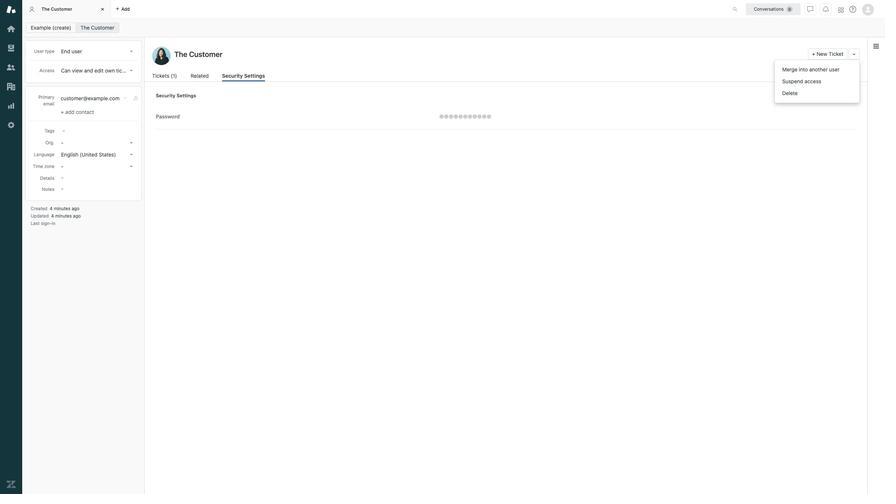 Task type: locate. For each thing, give the bounding box(es) containing it.
1 horizontal spatial settings
[[244, 73, 265, 79]]

arrow down image for -
[[130, 142, 133, 144]]

org.
[[45, 140, 54, 146]]

arrow down image
[[130, 142, 133, 144], [130, 154, 133, 156]]

security settings
[[222, 73, 265, 79], [156, 93, 196, 99]]

tags
[[45, 128, 54, 134]]

0 vertical spatial add
[[122, 6, 130, 12]]

(1)
[[171, 73, 177, 79]]

0 vertical spatial arrow down image
[[130, 142, 133, 144]]

0 horizontal spatial user
[[72, 48, 82, 54]]

customer@example.com
[[61, 95, 120, 102]]

close image
[[99, 6, 106, 13]]

0 vertical spatial the
[[41, 6, 50, 12]]

created
[[31, 206, 47, 212]]

primary
[[38, 94, 54, 100]]

1 vertical spatial arrow down image
[[130, 154, 133, 156]]

edit
[[95, 67, 104, 74]]

tickets
[[116, 67, 132, 74]]

1 vertical spatial settings
[[177, 93, 196, 99]]

the up "example"
[[41, 6, 50, 12]]

0 vertical spatial security
[[222, 73, 243, 79]]

None text field
[[172, 49, 806, 60]]

2 - from the top
[[61, 163, 64, 170]]

- right zone
[[61, 163, 64, 170]]

conversations button
[[747, 3, 801, 15]]

+ new ticket button
[[809, 49, 848, 60]]

the
[[41, 6, 50, 12], [81, 24, 90, 31]]

1 - from the top
[[61, 140, 64, 146]]

the customer up '(create)'
[[41, 6, 72, 12]]

details
[[40, 176, 54, 181]]

1 vertical spatial minutes
[[55, 213, 72, 219]]

time zone
[[33, 164, 54, 169]]

- for time zone
[[61, 163, 64, 170]]

0 vertical spatial - button
[[59, 138, 136, 148]]

1 horizontal spatial security
[[222, 73, 243, 79]]

the right '(create)'
[[81, 24, 90, 31]]

contact
[[76, 109, 94, 115]]

customer up '(create)'
[[51, 6, 72, 12]]

sign-
[[41, 221, 52, 226]]

in
[[52, 221, 55, 226]]

1 horizontal spatial +
[[813, 51, 816, 57]]

another
[[810, 66, 828, 73]]

can view and edit own tickets only
[[61, 67, 144, 74]]

0 horizontal spatial add
[[65, 109, 74, 115]]

2 - button from the top
[[59, 162, 136, 172]]

the customer inside secondary element
[[81, 24, 114, 31]]

arrow down image inside "can view and edit own tickets only" button
[[130, 70, 133, 72]]

delete
[[783, 90, 798, 96]]

tickets
[[152, 73, 170, 79]]

suspend
[[783, 78, 804, 84]]

0 vertical spatial security settings
[[222, 73, 265, 79]]

tickets (1)
[[152, 73, 177, 79]]

add
[[122, 6, 130, 12], [65, 109, 74, 115]]

0 vertical spatial customer
[[51, 6, 72, 12]]

1 horizontal spatial the
[[81, 24, 90, 31]]

0 horizontal spatial customer
[[51, 6, 72, 12]]

+ left new
[[813, 51, 816, 57]]

1 vertical spatial arrow down image
[[130, 70, 133, 72]]

- button for time zone
[[59, 162, 136, 172]]

0 vertical spatial the customer
[[41, 6, 72, 12]]

1 horizontal spatial the customer
[[81, 24, 114, 31]]

apps image
[[874, 43, 880, 49]]

-
[[61, 140, 64, 146], [61, 163, 64, 170]]

arrow down image
[[130, 51, 133, 52], [130, 70, 133, 72], [130, 166, 133, 167]]

0 horizontal spatial security
[[156, 93, 176, 99]]

arrow down image inside the english (united states) button
[[130, 154, 133, 156]]

user down ticket
[[830, 66, 840, 73]]

add inside 'popup button'
[[122, 6, 130, 12]]

1 vertical spatial -
[[61, 163, 64, 170]]

4 right created
[[50, 206, 53, 212]]

1 vertical spatial the customer
[[81, 24, 114, 31]]

+
[[813, 51, 816, 57], [61, 109, 64, 115]]

ticket
[[830, 51, 844, 57]]

- button
[[59, 138, 136, 148], [59, 162, 136, 172]]

+ inside button
[[813, 51, 816, 57]]

secondary element
[[22, 20, 886, 35]]

user
[[72, 48, 82, 54], [830, 66, 840, 73]]

user right end
[[72, 48, 82, 54]]

settings
[[244, 73, 265, 79], [177, 93, 196, 99]]

0 vertical spatial -
[[61, 140, 64, 146]]

notes
[[42, 187, 54, 192]]

view
[[72, 67, 83, 74]]

1 - button from the top
[[59, 138, 136, 148]]

arrow down image down - field
[[130, 142, 133, 144]]

security down tickets (1) link
[[156, 93, 176, 99]]

example (create)
[[31, 24, 71, 31]]

security right related link
[[222, 73, 243, 79]]

0 vertical spatial user
[[72, 48, 82, 54]]

1 vertical spatial security
[[156, 93, 176, 99]]

arrow down image inside 'end user' button
[[130, 51, 133, 52]]

updated
[[31, 213, 49, 219]]

last
[[31, 221, 40, 226]]

1 vertical spatial the
[[81, 24, 90, 31]]

1 vertical spatial - button
[[59, 162, 136, 172]]

add right close 'image' at the left top of page
[[122, 6, 130, 12]]

own
[[105, 67, 115, 74]]

1 arrow down image from the top
[[130, 142, 133, 144]]

1 horizontal spatial security settings
[[222, 73, 265, 79]]

1 vertical spatial +
[[61, 109, 64, 115]]

customer inside tab
[[51, 6, 72, 12]]

2 arrow down image from the top
[[130, 154, 133, 156]]

1 horizontal spatial add
[[122, 6, 130, 12]]

views image
[[6, 43, 16, 53]]

4
[[50, 206, 53, 212], [51, 213, 54, 219]]

access
[[39, 68, 54, 73]]

reporting image
[[6, 101, 16, 111]]

- button for org.
[[59, 138, 136, 148]]

1 vertical spatial 4
[[51, 213, 54, 219]]

security settings link
[[222, 72, 265, 82]]

customer
[[51, 6, 72, 12], [91, 24, 114, 31]]

related
[[191, 73, 209, 79]]

4 up in
[[51, 213, 54, 219]]

0 horizontal spatial settings
[[177, 93, 196, 99]]

the customer down close 'image' at the left top of page
[[81, 24, 114, 31]]

zendesk support image
[[6, 5, 16, 14]]

1 vertical spatial security settings
[[156, 93, 196, 99]]

0 horizontal spatial security settings
[[156, 93, 196, 99]]

3 arrow down image from the top
[[130, 166, 133, 167]]

1 vertical spatial customer
[[91, 24, 114, 31]]

- for org.
[[61, 140, 64, 146]]

the customer
[[41, 6, 72, 12], [81, 24, 114, 31]]

0 horizontal spatial the
[[41, 6, 50, 12]]

2 arrow down image from the top
[[130, 70, 133, 72]]

customer down close 'image' at the left top of page
[[91, 24, 114, 31]]

user inside button
[[72, 48, 82, 54]]

1 horizontal spatial customer
[[91, 24, 114, 31]]

arrow down image down the english (united states) button
[[130, 166, 133, 167]]

0 vertical spatial arrow down image
[[130, 51, 133, 52]]

1 horizontal spatial user
[[830, 66, 840, 73]]

the customer link
[[76, 23, 119, 33]]

main element
[[0, 0, 22, 495]]

+ for + new ticket
[[813, 51, 816, 57]]

arrow down image up tickets
[[130, 51, 133, 52]]

0 vertical spatial +
[[813, 51, 816, 57]]

+ left the contact
[[61, 109, 64, 115]]

1 vertical spatial add
[[65, 109, 74, 115]]

delete link
[[776, 87, 860, 99]]

minutes
[[54, 206, 70, 212], [55, 213, 72, 219]]

arrow down image left only at the left top of page
[[130, 70, 133, 72]]

0 vertical spatial settings
[[244, 73, 265, 79]]

conversations
[[755, 6, 785, 12]]

add left the contact
[[65, 109, 74, 115]]

0 horizontal spatial the customer
[[41, 6, 72, 12]]

1 vertical spatial user
[[830, 66, 840, 73]]

- right org.
[[61, 140, 64, 146]]

ago
[[72, 206, 80, 212], [73, 213, 81, 219]]

1 arrow down image from the top
[[130, 51, 133, 52]]

security
[[222, 73, 243, 79], [156, 93, 176, 99]]

customer inside secondary element
[[91, 24, 114, 31]]

1 vertical spatial ago
[[73, 213, 81, 219]]

- button down the english (united states) button
[[59, 162, 136, 172]]

- button up the english (united states) button
[[59, 138, 136, 148]]

0 horizontal spatial +
[[61, 109, 64, 115]]

arrow down image right 'states)'
[[130, 154, 133, 156]]

tickets (1) link
[[152, 72, 178, 82]]

suspend access
[[783, 78, 822, 84]]

2 vertical spatial arrow down image
[[130, 166, 133, 167]]



Task type: vqa. For each thing, say whether or not it's contained in the screenshot.
Example (create) button
yes



Task type: describe. For each thing, give the bounding box(es) containing it.
0 vertical spatial ago
[[72, 206, 80, 212]]

type
[[45, 49, 54, 54]]

example (create) button
[[26, 23, 76, 33]]

arrow down image for english (united states)
[[130, 154, 133, 156]]

primary email
[[38, 94, 54, 107]]

end
[[61, 48, 70, 54]]

organizations image
[[6, 82, 16, 92]]

merge into another user
[[783, 66, 840, 73]]

and
[[84, 67, 93, 74]]

example
[[31, 24, 51, 31]]

user
[[34, 49, 44, 54]]

get help image
[[850, 6, 857, 13]]

+ new ticket
[[813, 51, 844, 57]]

access
[[805, 78, 822, 84]]

admin image
[[6, 120, 16, 130]]

(united
[[80, 152, 98, 158]]

arrow down image for user
[[130, 51, 133, 52]]

end user
[[61, 48, 82, 54]]

can view and edit own tickets only button
[[59, 66, 144, 76]]

(create)
[[52, 24, 71, 31]]

only
[[134, 67, 144, 74]]

zone
[[44, 164, 54, 169]]

tabs tab list
[[22, 0, 726, 19]]

0 vertical spatial minutes
[[54, 206, 70, 212]]

merge
[[783, 66, 798, 73]]

into
[[800, 66, 809, 73]]

arrow down image for view
[[130, 70, 133, 72]]

zendesk products image
[[839, 7, 844, 12]]

states)
[[99, 152, 116, 158]]

english
[[61, 152, 78, 158]]

arrow down image inside the - "button"
[[130, 166, 133, 167]]

related link
[[191, 72, 210, 82]]

suspend access link
[[776, 76, 860, 87]]

language
[[34, 152, 54, 157]]

- field
[[60, 126, 136, 135]]

the customer inside tab
[[41, 6, 72, 12]]

settings inside security settings link
[[244, 73, 265, 79]]

the inside tab
[[41, 6, 50, 12]]

notifications image
[[824, 6, 830, 12]]

email
[[43, 101, 54, 107]]

zendesk image
[[6, 480, 16, 490]]

0 vertical spatial 4
[[50, 206, 53, 212]]

button displays agent's chat status as invisible. image
[[808, 6, 814, 12]]

merge into another user link
[[776, 64, 860, 76]]

time
[[33, 164, 43, 169]]

add button
[[111, 0, 134, 18]]

created 4 minutes ago updated 4 minutes ago last sign-in
[[31, 206, 81, 226]]

get started image
[[6, 24, 16, 34]]

end user button
[[59, 46, 136, 57]]

+ add contact
[[61, 109, 94, 115]]

the customer tab
[[22, 0, 111, 19]]

english (united states)
[[61, 152, 116, 158]]

+ for + add contact
[[61, 109, 64, 115]]

password
[[156, 114, 180, 120]]

●●●●●●●●●●●
[[440, 113, 492, 120]]

new
[[818, 51, 828, 57]]

can
[[61, 67, 71, 74]]

english (united states) button
[[59, 150, 136, 160]]

the inside secondary element
[[81, 24, 90, 31]]

customers image
[[6, 63, 16, 72]]

user type
[[34, 49, 54, 54]]



